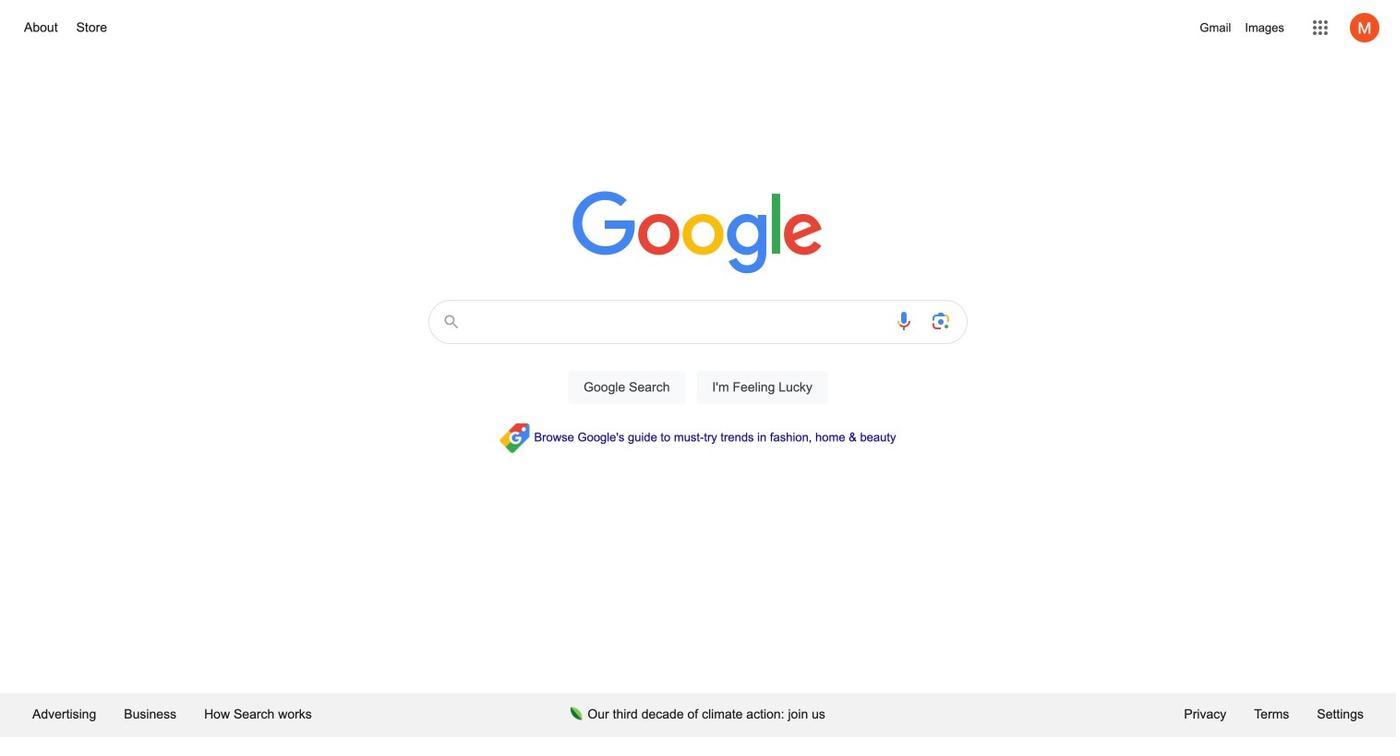 Task type: vqa. For each thing, say whether or not it's contained in the screenshot.
Yaroslavsky
no



Task type: describe. For each thing, give the bounding box(es) containing it.
search by image image
[[930, 310, 952, 333]]



Task type: locate. For each thing, give the bounding box(es) containing it.
None search field
[[18, 295, 1378, 426]]

google image
[[573, 191, 824, 276]]

search by voice image
[[893, 310, 915, 333]]



